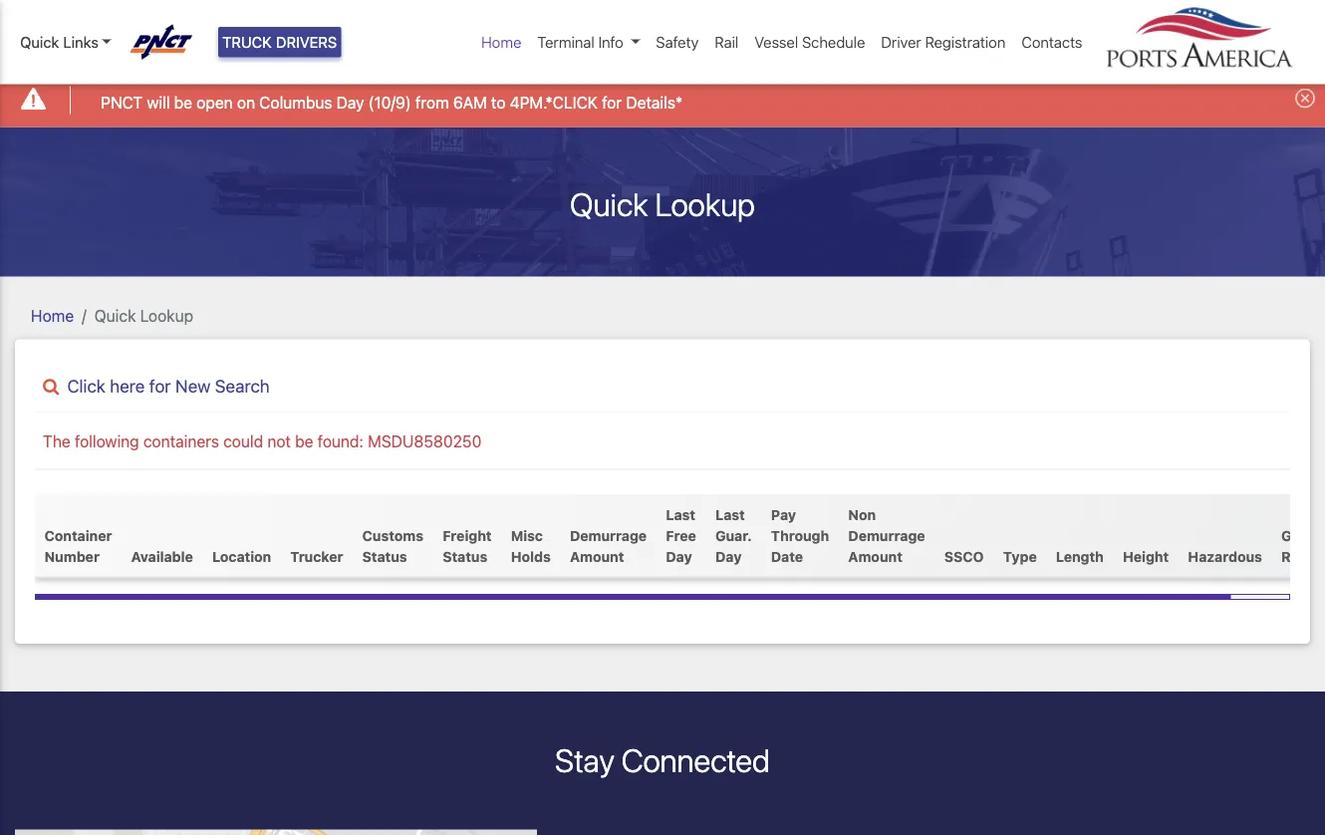 Task type: vqa. For each thing, say whether or not it's contained in the screenshot.
"iso" to the middle
no



Task type: describe. For each thing, give the bounding box(es) containing it.
(10/9)
[[369, 93, 411, 112]]

6am
[[453, 93, 487, 112]]

contacts link
[[1014, 23, 1091, 61]]

through
[[771, 527, 829, 543]]

date
[[771, 547, 803, 564]]

length
[[1056, 547, 1104, 564]]

terminal info link
[[530, 23, 648, 61]]

last guar. day
[[716, 506, 752, 564]]

rail link
[[707, 23, 747, 61]]

pnct
[[101, 93, 143, 112]]

day for last free day
[[666, 547, 692, 564]]

1 demurrage from the left
[[570, 527, 647, 543]]

trucker
[[290, 547, 343, 564]]

links
[[63, 33, 99, 51]]

quick links link
[[20, 31, 111, 53]]

vessel schedule
[[755, 33, 866, 51]]

status for freight status
[[443, 547, 488, 564]]

4pm.*click
[[510, 93, 598, 112]]

registration
[[925, 33, 1006, 51]]

misc holds
[[511, 527, 551, 564]]

pay
[[771, 506, 796, 522]]

click here for new search
[[67, 375, 270, 396]]

location
[[212, 547, 271, 564]]

for inside alert
[[602, 93, 622, 112]]

hazardous
[[1188, 547, 1263, 564]]

0 horizontal spatial quick
[[20, 33, 59, 51]]

details*
[[626, 93, 683, 112]]

1 vertical spatial lookup
[[140, 306, 193, 325]]

1 horizontal spatial quick lookup
[[570, 185, 755, 223]]

the following containers could not be found: msdu8580250
[[43, 432, 482, 451]]

truck
[[222, 33, 272, 51]]

driver registration link
[[874, 23, 1014, 61]]

genset requi
[[1282, 527, 1326, 564]]

vessel
[[755, 33, 799, 51]]

freight
[[443, 527, 492, 543]]

containers
[[143, 432, 219, 451]]

1 horizontal spatial quick
[[94, 306, 136, 325]]

freight status
[[443, 527, 492, 564]]

holds
[[511, 547, 551, 564]]

search image
[[43, 377, 59, 395]]

click here for new search link
[[35, 375, 1291, 396]]

container
[[44, 527, 112, 543]]

to
[[491, 93, 506, 112]]

type
[[1003, 547, 1037, 564]]

safety link
[[648, 23, 707, 61]]

new
[[175, 375, 211, 396]]

pnct will be open on columbus day (10/9) from 6am to 4pm.*click for details* alert
[[0, 73, 1326, 127]]

could
[[223, 432, 263, 451]]

msdu8580250
[[368, 432, 482, 451]]

status for customs status
[[362, 547, 407, 564]]

found:
[[318, 432, 364, 451]]

not
[[267, 432, 291, 451]]

genset
[[1282, 527, 1326, 543]]



Task type: locate. For each thing, give the bounding box(es) containing it.
2 horizontal spatial day
[[716, 547, 742, 564]]

schedule
[[802, 33, 866, 51]]

home link up the search image
[[31, 306, 74, 325]]

0 vertical spatial home link
[[473, 23, 530, 61]]

demurrage down non in the right of the page
[[849, 527, 926, 543]]

day down guar.
[[716, 547, 742, 564]]

0 horizontal spatial be
[[174, 93, 192, 112]]

misc
[[511, 527, 543, 543]]

day down free
[[666, 547, 692, 564]]

search
[[215, 375, 270, 396]]

home up to
[[481, 33, 522, 51]]

1 status from the left
[[362, 547, 407, 564]]

info
[[599, 33, 624, 51]]

0 horizontal spatial quick lookup
[[94, 306, 193, 325]]

for left details*
[[602, 93, 622, 112]]

1 horizontal spatial amount
[[849, 547, 903, 564]]

0 vertical spatial be
[[174, 93, 192, 112]]

2 last from the left
[[716, 506, 745, 522]]

0 horizontal spatial last
[[666, 506, 696, 522]]

demurrage
[[570, 527, 647, 543], [849, 527, 926, 543]]

quick lookup
[[570, 185, 755, 223], [94, 306, 193, 325]]

1 horizontal spatial for
[[602, 93, 622, 112]]

will
[[147, 93, 170, 112]]

quick links
[[20, 33, 99, 51]]

amount inside non demurrage amount
[[849, 547, 903, 564]]

terminal info
[[538, 33, 624, 51]]

quick
[[20, 33, 59, 51], [570, 185, 648, 223], [94, 306, 136, 325]]

stay
[[555, 741, 615, 779]]

from
[[415, 93, 449, 112]]

for
[[602, 93, 622, 112], [149, 375, 171, 396]]

0 horizontal spatial demurrage
[[570, 527, 647, 543]]

here
[[110, 375, 145, 396]]

1 horizontal spatial day
[[666, 547, 692, 564]]

demurrage left 'last free day' at the bottom right of the page
[[570, 527, 647, 543]]

2 status from the left
[[443, 547, 488, 564]]

amount inside demurrage amount
[[570, 547, 624, 564]]

customs status
[[362, 527, 424, 564]]

day for last guar. day
[[716, 547, 742, 564]]

guar.
[[716, 527, 752, 543]]

columbus
[[259, 93, 332, 112]]

last up guar.
[[716, 506, 745, 522]]

be inside alert
[[174, 93, 192, 112]]

contacts
[[1022, 33, 1083, 51]]

terminal
[[538, 33, 595, 51]]

last inside last guar. day
[[716, 506, 745, 522]]

pnct will be open on columbus day (10/9) from 6am to 4pm.*click for details* link
[[101, 90, 683, 114]]

pay through date
[[771, 506, 829, 564]]

1 vertical spatial home
[[31, 306, 74, 325]]

non demurrage amount
[[849, 506, 926, 564]]

amount right holds
[[570, 547, 624, 564]]

safety
[[656, 33, 699, 51]]

1 horizontal spatial home link
[[473, 23, 530, 61]]

the
[[43, 432, 71, 451]]

be
[[174, 93, 192, 112], [295, 432, 313, 451]]

last free day
[[666, 506, 697, 564]]

home
[[481, 33, 522, 51], [31, 306, 74, 325]]

day inside last guar. day
[[716, 547, 742, 564]]

last inside 'last free day'
[[666, 506, 696, 522]]

truck drivers link
[[218, 27, 341, 57]]

1 vertical spatial quick
[[570, 185, 648, 223]]

status inside customs status
[[362, 547, 407, 564]]

1 horizontal spatial lookup
[[655, 185, 755, 223]]

1 horizontal spatial last
[[716, 506, 745, 522]]

available
[[131, 547, 193, 564]]

pnct will be open on columbus day (10/9) from 6am to 4pm.*click for details*
[[101, 93, 683, 112]]

day inside 'last free day'
[[666, 547, 692, 564]]

number
[[44, 547, 100, 564]]

1 amount from the left
[[570, 547, 624, 564]]

0 horizontal spatial home
[[31, 306, 74, 325]]

status inside freight status
[[443, 547, 488, 564]]

1 horizontal spatial be
[[295, 432, 313, 451]]

open
[[197, 93, 233, 112]]

on
[[237, 93, 255, 112]]

1 vertical spatial quick lookup
[[94, 306, 193, 325]]

0 vertical spatial home
[[481, 33, 522, 51]]

0 vertical spatial lookup
[[655, 185, 755, 223]]

home up the search image
[[31, 306, 74, 325]]

0 vertical spatial quick
[[20, 33, 59, 51]]

0 horizontal spatial day
[[337, 93, 364, 112]]

day left (10/9)
[[337, 93, 364, 112]]

1 horizontal spatial status
[[443, 547, 488, 564]]

non
[[849, 506, 876, 522]]

truck drivers
[[222, 33, 337, 51]]

1 vertical spatial for
[[149, 375, 171, 396]]

click
[[67, 375, 105, 396]]

drivers
[[276, 33, 337, 51]]

0 horizontal spatial for
[[149, 375, 171, 396]]

1 last from the left
[[666, 506, 696, 522]]

1 vertical spatial home link
[[31, 306, 74, 325]]

container number
[[44, 527, 112, 564]]

status
[[362, 547, 407, 564], [443, 547, 488, 564]]

amount
[[570, 547, 624, 564], [849, 547, 903, 564]]

close image
[[1296, 88, 1316, 108]]

home link up to
[[473, 23, 530, 61]]

0 horizontal spatial status
[[362, 547, 407, 564]]

free
[[666, 527, 697, 543]]

last
[[666, 506, 696, 522], [716, 506, 745, 522]]

0 vertical spatial quick lookup
[[570, 185, 755, 223]]

1 vertical spatial be
[[295, 432, 313, 451]]

rail
[[715, 33, 739, 51]]

0 horizontal spatial amount
[[570, 547, 624, 564]]

customs
[[362, 527, 424, 543]]

height
[[1123, 547, 1169, 564]]

day inside alert
[[337, 93, 364, 112]]

connected
[[622, 741, 770, 779]]

vessel schedule link
[[747, 23, 874, 61]]

be right not
[[295, 432, 313, 451]]

status down the freight
[[443, 547, 488, 564]]

0 horizontal spatial home link
[[31, 306, 74, 325]]

2 vertical spatial quick
[[94, 306, 136, 325]]

lookup
[[655, 185, 755, 223], [140, 306, 193, 325]]

home link
[[473, 23, 530, 61], [31, 306, 74, 325]]

2 demurrage from the left
[[849, 527, 926, 543]]

0 vertical spatial for
[[602, 93, 622, 112]]

status down customs
[[362, 547, 407, 564]]

last up free
[[666, 506, 696, 522]]

amount down non in the right of the page
[[849, 547, 903, 564]]

0 horizontal spatial lookup
[[140, 306, 193, 325]]

be right will
[[174, 93, 192, 112]]

driver
[[881, 33, 922, 51]]

for right here
[[149, 375, 171, 396]]

ssco
[[945, 547, 984, 564]]

2 amount from the left
[[849, 547, 903, 564]]

day
[[337, 93, 364, 112], [666, 547, 692, 564], [716, 547, 742, 564]]

stay connected
[[555, 741, 770, 779]]

last for last guar. day
[[716, 506, 745, 522]]

1 horizontal spatial home
[[481, 33, 522, 51]]

demurrage amount
[[570, 527, 647, 564]]

following
[[75, 432, 139, 451]]

1 horizontal spatial demurrage
[[849, 527, 926, 543]]

2 horizontal spatial quick
[[570, 185, 648, 223]]

driver registration
[[881, 33, 1006, 51]]

last for last free day
[[666, 506, 696, 522]]



